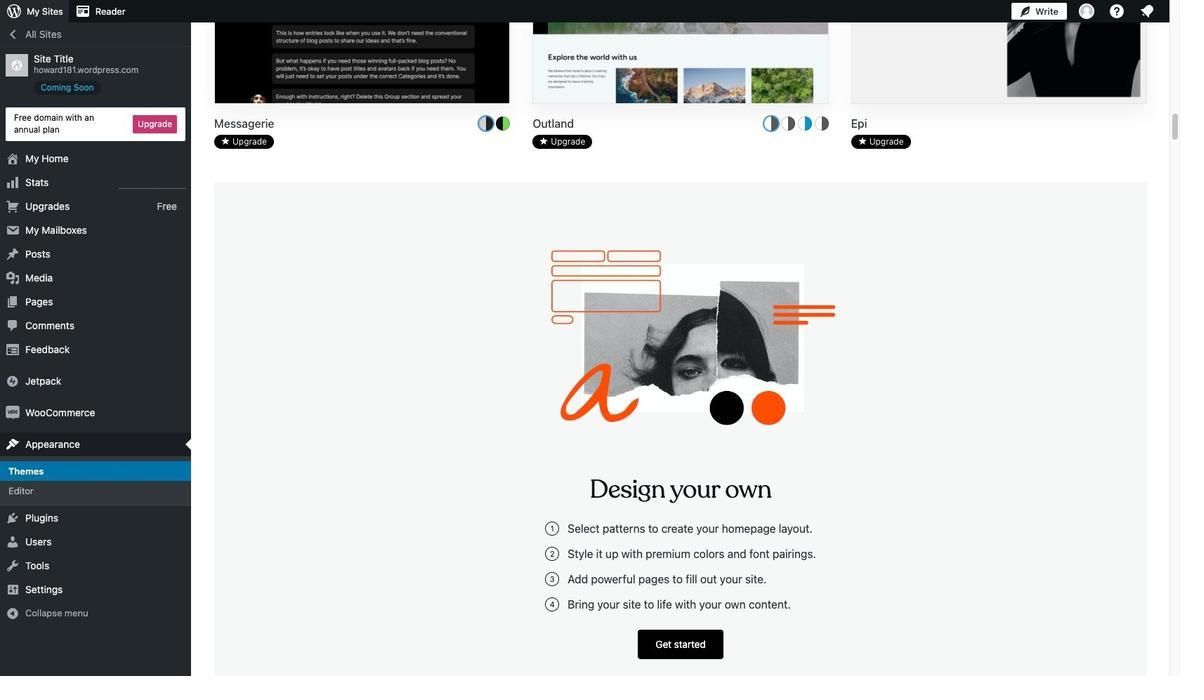 Task type: describe. For each thing, give the bounding box(es) containing it.
help image
[[1109, 3, 1126, 20]]



Task type: locate. For each thing, give the bounding box(es) containing it.
0 vertical spatial img image
[[6, 374, 20, 388]]

highest hourly views 0 image
[[119, 180, 186, 189]]

my profile image
[[1080, 4, 1095, 19]]

pattern assembler image
[[551, 250, 836, 449]]

1 img image from the top
[[6, 374, 20, 388]]

img image
[[6, 374, 20, 388], [6, 406, 20, 420]]

2 img image from the top
[[6, 406, 20, 420]]

1 vertical spatial img image
[[6, 406, 20, 420]]

manage your notifications image
[[1139, 3, 1156, 20]]



Task type: vqa. For each thing, say whether or not it's contained in the screenshot.
Help "image"
yes



